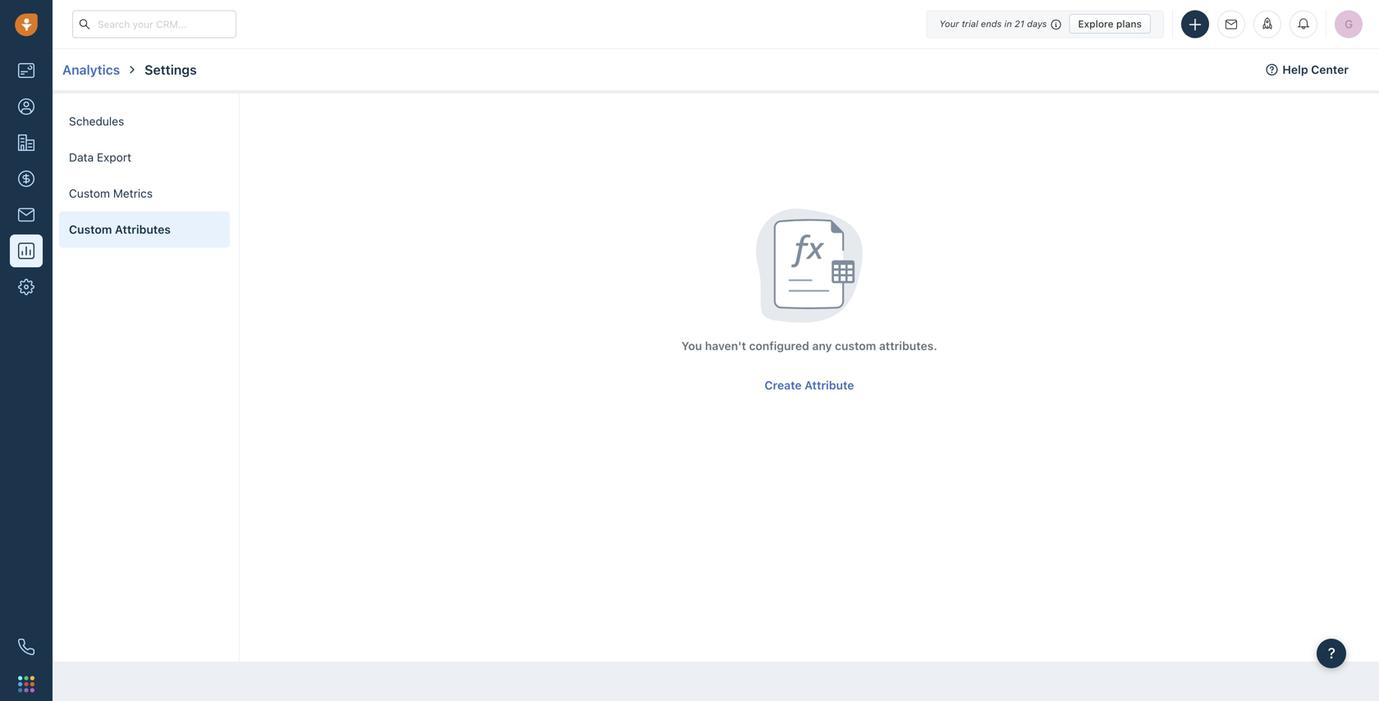 Task type: vqa. For each thing, say whether or not it's contained in the screenshot.
ends
yes



Task type: locate. For each thing, give the bounding box(es) containing it.
explore
[[1078, 18, 1114, 30]]

ends
[[981, 18, 1002, 29]]

days
[[1027, 18, 1047, 29]]

in
[[1005, 18, 1012, 29]]

your
[[940, 18, 959, 29]]

your trial ends in 21 days
[[940, 18, 1047, 29]]

plans
[[1117, 18, 1142, 30]]



Task type: describe. For each thing, give the bounding box(es) containing it.
freshworks switcher image
[[18, 677, 34, 693]]

explore plans
[[1078, 18, 1142, 30]]

Search your CRM... text field
[[72, 10, 236, 38]]

phone image
[[18, 640, 34, 656]]

trial
[[962, 18, 978, 29]]

21
[[1015, 18, 1025, 29]]

explore plans link
[[1069, 14, 1151, 34]]

phone element
[[10, 631, 43, 664]]



